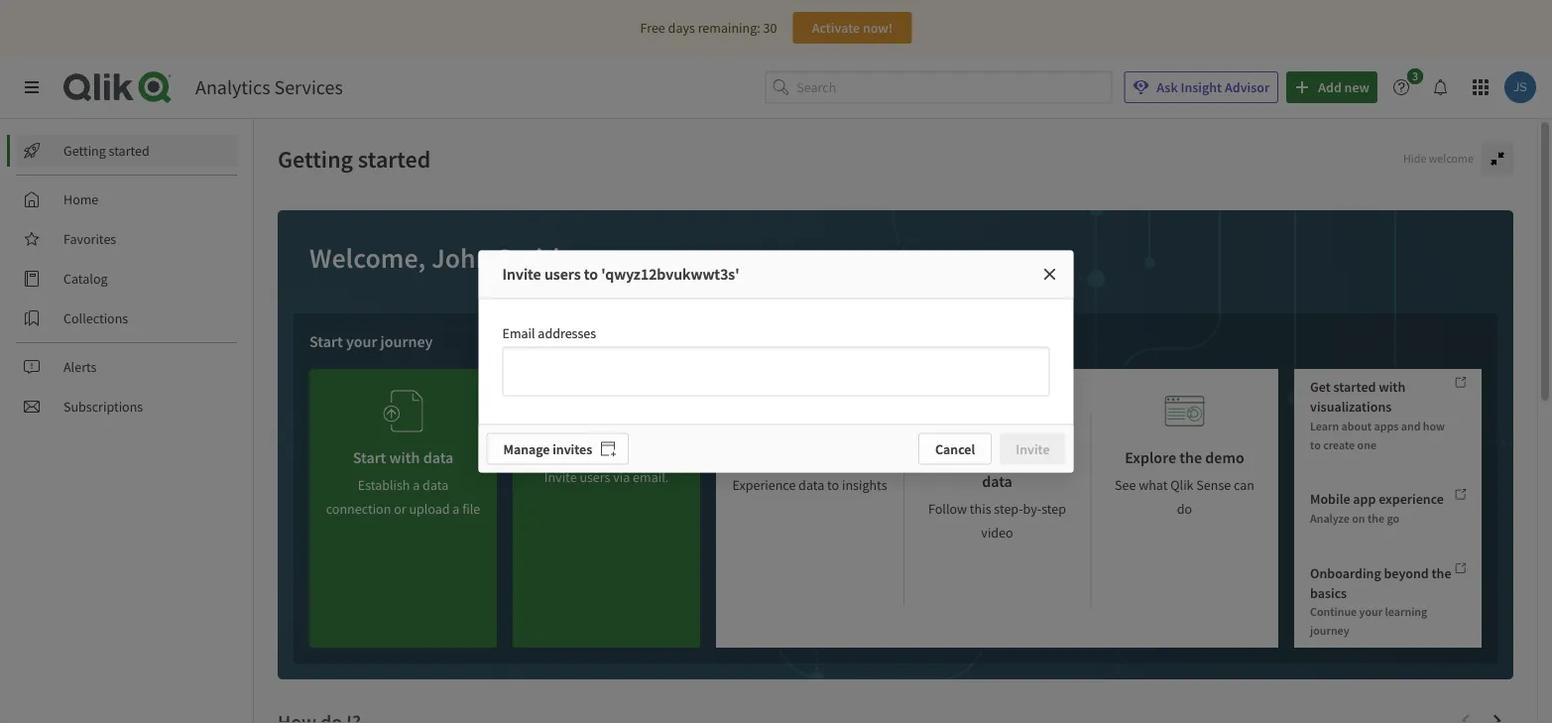 Task type: locate. For each thing, give the bounding box(es) containing it.
invite inside invite users to 'qwyz12bvukwwt3s' dialog
[[502, 264, 541, 284]]

your left learning
[[1360, 604, 1383, 619]]

users left via
[[580, 468, 611, 486]]

activate now! link
[[793, 12, 912, 44]]

invite users to 'qwyz12bvukwwt3s'
[[502, 264, 740, 284]]

analyze
[[1311, 511, 1350, 526]]

0 vertical spatial users
[[545, 264, 581, 284]]

basics up invite users "image"
[[578, 331, 619, 351]]

to inside dialog
[[584, 264, 598, 284]]

one
[[1358, 437, 1377, 452]]

explore the demo see what qlik sense can do
[[1115, 447, 1255, 518]]

to left insights
[[827, 476, 839, 494]]

0 vertical spatial journey
[[381, 331, 433, 351]]

home
[[63, 190, 98, 208]]

the inside 'onboarding beyond the basics continue your learning journey'
[[1432, 564, 1452, 582]]

how right and
[[1423, 418, 1446, 434]]

0 vertical spatial basics
[[578, 331, 619, 351]]

collections link
[[16, 303, 238, 334]]

0 horizontal spatial data
[[799, 476, 825, 494]]

to left create
[[1311, 437, 1321, 452]]

continue
[[1311, 604, 1357, 619]]

1 horizontal spatial journey
[[1311, 623, 1350, 638]]

navigation pane element
[[0, 127, 253, 431]]

data up "step-" on the right bottom
[[982, 471, 1013, 491]]

email addresses
[[502, 324, 596, 342]]

getting started down services
[[278, 144, 431, 174]]

video
[[982, 524, 1014, 542]]

1 vertical spatial journey
[[1311, 623, 1350, 638]]

invite for invite users to 'qwyz12bvukwwt3s'
[[502, 264, 541, 284]]

learn down smith.
[[513, 331, 550, 351]]

learn how to analyze data follow this step-by-step video
[[926, 447, 1069, 542]]

invite
[[502, 264, 541, 284], [567, 439, 606, 459], [544, 468, 577, 486]]

users up via
[[609, 439, 646, 459]]

your right start
[[346, 331, 377, 351]]

ask insight advisor button
[[1124, 71, 1279, 103]]

users up addresses
[[545, 264, 581, 284]]

0 horizontal spatial getting
[[63, 142, 106, 160]]

1 horizontal spatial getting
[[278, 144, 353, 174]]

manage invites button
[[487, 433, 629, 465]]

experience
[[1379, 490, 1444, 508]]

2 vertical spatial learn
[[926, 447, 964, 467]]

the right beyond
[[1432, 564, 1452, 582]]

how
[[1423, 418, 1446, 434], [968, 447, 997, 467]]

the
[[553, 331, 575, 351], [1180, 447, 1202, 467], [1368, 511, 1385, 526], [1432, 564, 1452, 582]]

to right smith.
[[584, 264, 598, 284]]

invites
[[553, 440, 593, 458]]

services
[[274, 75, 343, 100]]

journey
[[381, 331, 433, 351], [1311, 623, 1350, 638]]

0 vertical spatial learn
[[513, 331, 550, 351]]

invite users invite users via email.
[[544, 439, 669, 486]]

the left go in the bottom right of the page
[[1368, 511, 1385, 526]]

0 horizontal spatial started
[[109, 142, 150, 160]]

mobile
[[1311, 490, 1351, 508]]

to inside the learn how to analyze data follow this step-by-step video
[[1000, 447, 1014, 467]]

2 vertical spatial invite
[[544, 468, 577, 486]]

how inside 'get started with visualizations learn about apps and how to create one'
[[1423, 418, 1446, 434]]

'qwyz12bvukwwt3s'
[[601, 264, 740, 284]]

explore the demo image
[[1165, 385, 1205, 438]]

data right experience
[[799, 476, 825, 494]]

getting started link
[[16, 135, 238, 167]]

learn for learn how to analyze data follow this step-by-step video
[[926, 447, 964, 467]]

0 horizontal spatial basics
[[578, 331, 619, 351]]

basics up continue
[[1311, 584, 1347, 602]]

journey down continue
[[1311, 623, 1350, 638]]

2 horizontal spatial learn
[[1311, 418, 1339, 434]]

1 vertical spatial your
[[1360, 604, 1383, 619]]

analytics
[[195, 75, 270, 100]]

1 vertical spatial users
[[609, 439, 646, 459]]

via
[[613, 468, 630, 486]]

cancel
[[936, 440, 975, 458]]

with
[[1379, 378, 1406, 396]]

0 vertical spatial your
[[346, 331, 377, 351]]

getting inside navigation pane element
[[63, 142, 106, 160]]

users
[[545, 264, 581, 284], [609, 439, 646, 459], [580, 468, 611, 486]]

learn up the follow
[[926, 447, 964, 467]]

1 vertical spatial basics
[[1311, 584, 1347, 602]]

getting inside welcome, john smith. main content
[[278, 144, 353, 174]]

the inside mobile app experience analyze on the go
[[1368, 511, 1385, 526]]

1 horizontal spatial basics
[[1311, 584, 1347, 602]]

0 vertical spatial invite
[[502, 264, 541, 284]]

free days remaining: 30
[[640, 19, 777, 37]]

addresses
[[538, 324, 596, 342]]

to
[[584, 264, 598, 284], [1311, 437, 1321, 452], [1000, 447, 1014, 467], [827, 476, 839, 494]]

step
[[1042, 500, 1066, 518]]

beyond
[[1384, 564, 1429, 582]]

0 vertical spatial how
[[1423, 418, 1446, 434]]

users for users
[[609, 439, 646, 459]]

remaining:
[[698, 19, 761, 37]]

started
[[109, 142, 150, 160], [358, 144, 431, 174], [1334, 378, 1376, 396]]

analyze
[[1017, 447, 1069, 467]]

0 horizontal spatial getting started
[[63, 142, 150, 160]]

1 vertical spatial learn
[[1311, 418, 1339, 434]]

0 horizontal spatial journey
[[381, 331, 433, 351]]

getting
[[63, 142, 106, 160], [278, 144, 353, 174]]

getting down services
[[278, 144, 353, 174]]

learn the basics
[[513, 331, 619, 351]]

getting started up home link
[[63, 142, 150, 160]]

collections
[[63, 310, 128, 327]]

users for 'qwyz12bvukwwt3s'
[[545, 264, 581, 284]]

john
[[431, 241, 492, 275]]

favorites link
[[16, 223, 238, 255]]

step-
[[994, 500, 1023, 518]]

1 horizontal spatial data
[[982, 471, 1013, 491]]

1 horizontal spatial getting started
[[278, 144, 431, 174]]

invite users image
[[587, 377, 626, 430]]

1 horizontal spatial learn
[[926, 447, 964, 467]]

journey right start
[[381, 331, 433, 351]]

by-
[[1023, 500, 1042, 518]]

started inside getting started link
[[109, 142, 150, 160]]

0 horizontal spatial how
[[968, 447, 997, 467]]

learn inside the learn how to analyze data follow this step-by-step video
[[926, 447, 964, 467]]

learn up create
[[1311, 418, 1339, 434]]

how down learn how to analyze data image
[[968, 447, 997, 467]]

users inside dialog
[[545, 264, 581, 284]]

data
[[982, 471, 1013, 491], [799, 476, 825, 494]]

and
[[1402, 418, 1421, 434]]

hide welcome image
[[1490, 151, 1506, 167]]

1 vertical spatial how
[[968, 447, 997, 467]]

journey inside 'onboarding beyond the basics continue your learning journey'
[[1311, 623, 1350, 638]]

the up qlik
[[1180, 447, 1202, 467]]

catalog link
[[16, 263, 238, 295]]

welcome, john smith. main content
[[254, 119, 1553, 723]]

subscriptions link
[[16, 391, 238, 423]]

more resources
[[716, 331, 817, 351]]

1 horizontal spatial how
[[1423, 418, 1446, 434]]

to inside button
[[827, 476, 839, 494]]

getting started
[[63, 142, 150, 160], [278, 144, 431, 174]]

2 horizontal spatial started
[[1334, 378, 1376, 396]]

how inside the learn how to analyze data follow this step-by-step video
[[968, 447, 997, 467]]

email.
[[633, 468, 669, 486]]

to left analyze
[[1000, 447, 1014, 467]]

getting up home
[[63, 142, 106, 160]]

0 horizontal spatial learn
[[513, 331, 550, 351]]

your
[[346, 331, 377, 351], [1360, 604, 1383, 619]]

alerts
[[63, 358, 97, 376]]

welcome, john smith.
[[310, 241, 576, 275]]

1 vertical spatial invite
[[567, 439, 606, 459]]

demo
[[1206, 447, 1245, 467]]

1 horizontal spatial your
[[1360, 604, 1383, 619]]

learn how to analyze data image
[[978, 385, 1017, 438]]



Task type: vqa. For each thing, say whether or not it's contained in the screenshot.
'Learn how to analyze data' image
yes



Task type: describe. For each thing, give the bounding box(es) containing it.
analyze sample data image
[[790, 385, 830, 438]]

this
[[970, 500, 992, 518]]

start your journey
[[310, 331, 433, 351]]

experience data to insights button
[[716, 369, 904, 648]]

your inside 'onboarding beyond the basics continue your learning journey'
[[1360, 604, 1383, 619]]

learning
[[1385, 604, 1428, 619]]

resources
[[753, 331, 817, 351]]

advisor
[[1225, 78, 1270, 96]]

activate now!
[[812, 19, 893, 37]]

insights
[[842, 476, 887, 494]]

to for 'qwyz12bvukwwt3s'
[[584, 264, 598, 284]]

subscriptions
[[63, 398, 143, 416]]

home link
[[16, 184, 238, 215]]

Search text field
[[797, 71, 1112, 103]]

cancel button
[[919, 433, 992, 465]]

qlik
[[1171, 476, 1194, 494]]

close sidebar menu image
[[24, 79, 40, 95]]

what
[[1139, 476, 1168, 494]]

to inside 'get started with visualizations learn about apps and how to create one'
[[1311, 437, 1321, 452]]

basics inside 'onboarding beyond the basics continue your learning journey'
[[1311, 584, 1347, 602]]

get
[[1311, 378, 1331, 396]]

welcome,
[[310, 241, 426, 275]]

started inside 'get started with visualizations learn about apps and how to create one'
[[1334, 378, 1376, 396]]

the right email on the left of the page
[[553, 331, 575, 351]]

smith.
[[497, 241, 576, 275]]

learn for learn the basics
[[513, 331, 550, 351]]

start
[[310, 331, 343, 351]]

onboarding beyond the basics continue your learning journey
[[1311, 564, 1452, 638]]

invite for invite users invite users via email.
[[567, 439, 606, 459]]

visualizations
[[1311, 398, 1392, 416]]

explore
[[1125, 447, 1177, 467]]

to for analyze
[[1000, 447, 1014, 467]]

manage invites
[[503, 440, 593, 458]]

experience data to insights
[[733, 476, 887, 494]]

30
[[763, 19, 777, 37]]

insight
[[1181, 78, 1222, 96]]

0 horizontal spatial your
[[346, 331, 377, 351]]

follow
[[929, 500, 967, 518]]

getting started inside navigation pane element
[[63, 142, 150, 160]]

create
[[1324, 437, 1355, 452]]

do
[[1177, 500, 1193, 518]]

activate
[[812, 19, 860, 37]]

can
[[1234, 476, 1255, 494]]

alerts link
[[16, 351, 238, 383]]

see
[[1115, 476, 1136, 494]]

invite users to 'qwyz12bvukwwt3s' dialog
[[479, 250, 1074, 473]]

days
[[668, 19, 695, 37]]

get started with visualizations learn about apps and how to create one
[[1311, 378, 1446, 452]]

manage
[[503, 440, 550, 458]]

about
[[1342, 418, 1372, 434]]

1 horizontal spatial started
[[358, 144, 431, 174]]

app
[[1354, 490, 1376, 508]]

ask insight advisor
[[1157, 78, 1270, 96]]

catalog
[[63, 270, 108, 288]]

ask
[[1157, 78, 1178, 96]]

go
[[1387, 511, 1400, 526]]

to for insights
[[827, 476, 839, 494]]

analytics services element
[[195, 75, 343, 100]]

2 vertical spatial users
[[580, 468, 611, 486]]

learn inside 'get started with visualizations learn about apps and how to create one'
[[1311, 418, 1339, 434]]

mobile app experience analyze on the go
[[1311, 490, 1444, 526]]

data inside the learn how to analyze data follow this step-by-step video
[[982, 471, 1013, 491]]

free
[[640, 19, 665, 37]]

favorites
[[63, 230, 116, 248]]

the inside explore the demo see what qlik sense can do
[[1180, 447, 1202, 467]]

experience
[[733, 476, 796, 494]]

email
[[502, 324, 535, 342]]

onboarding
[[1311, 564, 1382, 582]]

data inside button
[[799, 476, 825, 494]]

more
[[716, 331, 750, 351]]

searchbar element
[[765, 71, 1112, 103]]

now!
[[863, 19, 893, 37]]

analytics services
[[195, 75, 343, 100]]

getting started inside welcome, john smith. main content
[[278, 144, 431, 174]]

sense
[[1197, 476, 1231, 494]]

apps
[[1375, 418, 1399, 434]]

on
[[1352, 511, 1366, 526]]



